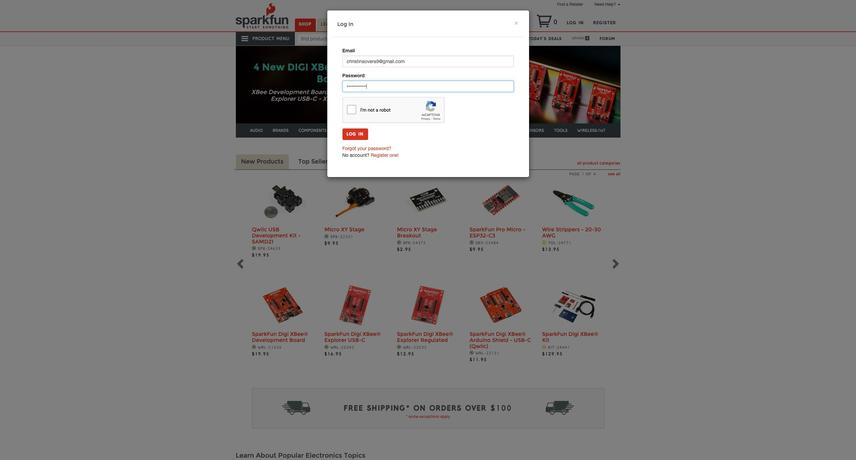 Task type: describe. For each thing, give the bounding box(es) containing it.
in stock image for sparkfun pro micro - esp32-c3 image
[[470, 241, 474, 245]]

sparkfun pro micro - esp32-c3 image
[[477, 177, 525, 225]]

in stock image for 'sparkfun digi xbee® development board' image
[[252, 345, 257, 349]]

wire strippers - 20-30 awg image
[[550, 177, 597, 225]]

34 available image
[[543, 241, 547, 245]]

sparkfun digi xbee® explorer regulated image
[[405, 282, 452, 329]]

find products, tutorials, etc... text field
[[297, 33, 381, 45]]

sparkfun digi xbee® kit image
[[550, 282, 597, 329]]

sparkfun digi xbee® arduino shield - usb-c (qwiic) image
[[477, 282, 525, 329]]

in stock image for qwiic usb development kit - samd21 image
[[252, 247, 257, 251]]

sparkfun digi xbee® explorer usb-c image
[[332, 282, 379, 329]]

in stock image for micro xy stage breakout image
[[397, 241, 402, 245]]



Task type: vqa. For each thing, say whether or not it's contained in the screenshot.
Google image
no



Task type: locate. For each thing, give the bounding box(es) containing it.
in stock image for "sparkfun digi xbee® explorer regulated" image
[[397, 345, 402, 349]]

in stock image for micro xy stage image
[[325, 235, 329, 239]]

sparkfun digi xbee® development board image
[[259, 282, 307, 329]]

micro xy stage image
[[332, 177, 379, 225]]

in stock image for sparkfun digi xbee® arduino shield - usb-c (qwiic) image
[[470, 351, 474, 355]]

in stock image for sparkfun digi xbee® explorer usb-c image
[[325, 345, 329, 349]]

micro xy stage breakout image
[[405, 177, 452, 225]]

only 12 left! image
[[543, 345, 547, 349]]

None email field
[[343, 56, 514, 67]]

qwiic usb development kit - samd21 image
[[259, 177, 307, 225]]

in stock image
[[325, 235, 329, 239], [252, 247, 257, 251], [325, 345, 329, 349], [397, 345, 402, 349]]

None password field
[[343, 81, 514, 92]]

in stock image
[[397, 241, 402, 245], [470, 241, 474, 245], [252, 345, 257, 349], [470, 351, 474, 355]]

list box
[[252, 172, 605, 389]]

None submit
[[343, 129, 368, 140]]

form
[[343, 47, 514, 140]]



